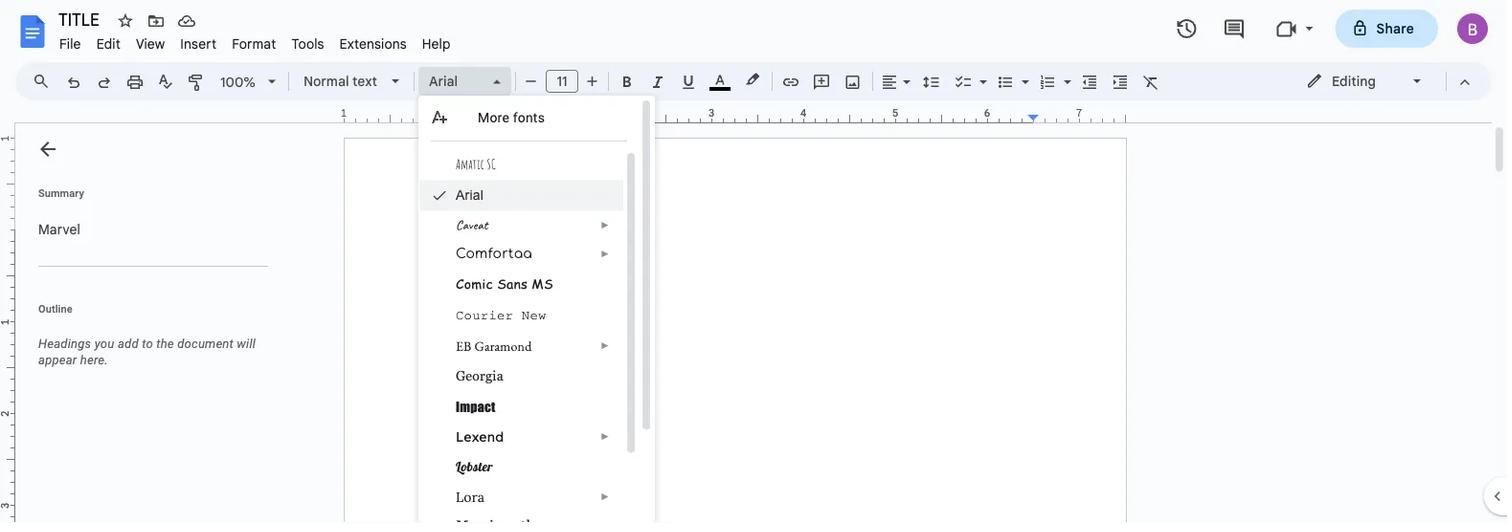 Task type: vqa. For each thing, say whether or not it's contained in the screenshot.
Lexend's ►
yes



Task type: describe. For each thing, give the bounding box(es) containing it.
right margin image
[[1028, 108, 1125, 123]]

Font size text field
[[547, 70, 577, 93]]

Star checkbox
[[112, 8, 139, 34]]

text color image
[[710, 68, 731, 91]]

comfortaa
[[456, 246, 532, 261]]

left margin image
[[345, 108, 441, 123]]

Menus field
[[24, 68, 66, 95]]

sc
[[487, 156, 496, 173]]

here.
[[80, 353, 108, 368]]

caveat
[[456, 217, 488, 234]]

comic sans ms menu
[[418, 96, 655, 524]]

to
[[142, 337, 153, 351]]

view menu item
[[128, 33, 173, 55]]

tools menu item
[[284, 33, 332, 55]]

insert
[[180, 35, 217, 52]]

help menu item
[[414, 33, 458, 55]]

amatic sc
[[456, 156, 496, 173]]

edit menu item
[[89, 33, 128, 55]]

headings you add to the document will appear here.
[[38, 337, 256, 368]]

extensions menu item
[[332, 33, 414, 55]]

outline heading
[[15, 302, 276, 328]]

Rename text field
[[52, 8, 110, 31]]

top margin image
[[0, 139, 14, 236]]

text
[[352, 73, 377, 90]]

eb garamond
[[456, 338, 532, 355]]

► for eb garamond
[[600, 340, 610, 351]]

align & indent image
[[879, 68, 901, 95]]

summary element
[[29, 211, 268, 249]]

eb
[[456, 338, 472, 355]]

normal text
[[304, 73, 377, 90]]

outline
[[38, 303, 73, 315]]

main toolbar
[[56, 0, 1166, 239]]

lexend
[[456, 429, 504, 446]]

impact
[[456, 399, 496, 415]]

editing
[[1332, 73, 1376, 90]]

insert image image
[[842, 68, 864, 95]]

marvel
[[38, 221, 80, 238]]

menu bar inside menu bar 'banner'
[[52, 25, 458, 56]]

format menu item
[[224, 33, 284, 55]]

edit
[[96, 35, 121, 52]]

file menu item
[[52, 33, 89, 55]]

sans
[[497, 274, 528, 293]]

summary heading
[[38, 186, 84, 201]]

Zoom field
[[213, 68, 284, 97]]

share button
[[1335, 10, 1438, 48]]

the
[[156, 337, 174, 351]]

you
[[95, 337, 114, 351]]

► for lexend
[[600, 432, 610, 443]]

more
[[478, 110, 509, 125]]



Task type: locate. For each thing, give the bounding box(es) containing it.
tools
[[291, 35, 324, 52]]

comic sans ms
[[456, 274, 553, 293]]

2 ► from the top
[[600, 248, 610, 260]]

arial inside option
[[429, 73, 458, 90]]

► for comfortaa
[[600, 248, 610, 260]]

insert menu item
[[173, 33, 224, 55]]

fonts
[[513, 110, 545, 125]]

document outline element
[[15, 124, 276, 524]]

menu bar containing file
[[52, 25, 458, 56]]

line & paragraph spacing image
[[921, 68, 943, 95]]

appear
[[38, 353, 77, 368]]

menu bar banner
[[0, 0, 1507, 524]]

arial
[[429, 73, 458, 90], [456, 188, 484, 203]]

normal
[[304, 73, 349, 90]]

3 ► from the top
[[600, 340, 610, 351]]

more fonts
[[478, 110, 545, 125]]

5 ► from the top
[[600, 492, 610, 503]]

► for lora
[[600, 492, 610, 503]]

1
[[341, 107, 347, 120]]

file
[[59, 35, 81, 52]]

lora
[[456, 489, 485, 506]]

highlight color image
[[742, 68, 763, 91]]

garamond
[[474, 338, 532, 355]]

format
[[232, 35, 276, 52]]

help
[[422, 35, 451, 52]]

0 vertical spatial arial
[[429, 73, 458, 90]]

add
[[118, 337, 139, 351]]

arial option
[[429, 68, 482, 95]]

Zoom text field
[[215, 69, 261, 96]]

ms
[[532, 274, 553, 293]]

styles list. normal text selected. option
[[304, 68, 380, 95]]

editing button
[[1293, 67, 1437, 96]]

arial inside comic sans ms menu
[[456, 188, 484, 203]]

comic
[[456, 274, 493, 293]]

view
[[136, 35, 165, 52]]

arial down help menu item
[[429, 73, 458, 90]]

1 ► from the top
[[600, 220, 610, 231]]

amatic
[[456, 156, 484, 173]]

► for caveat
[[600, 220, 610, 231]]

4 ► from the top
[[600, 432, 610, 443]]

►
[[600, 220, 610, 231], [600, 248, 610, 260], [600, 340, 610, 351], [600, 432, 610, 443], [600, 492, 610, 503]]

headings
[[38, 337, 91, 351]]

summary
[[38, 187, 84, 199]]

menu bar
[[52, 25, 458, 56]]

lobster
[[456, 459, 493, 475]]

mode and view toolbar
[[1292, 62, 1480, 101]]

georgia
[[456, 368, 504, 384]]

document
[[177, 337, 234, 351]]

courier new
[[456, 309, 546, 324]]

Font size field
[[546, 70, 586, 94]]

1 vertical spatial arial
[[456, 188, 484, 203]]

new
[[522, 309, 546, 324]]

comic sans ms application
[[0, 0, 1507, 524]]

will
[[237, 337, 256, 351]]

arial up caveat
[[456, 188, 484, 203]]

share
[[1377, 20, 1414, 37]]

courier
[[456, 309, 513, 324]]

extensions
[[340, 35, 407, 52]]



